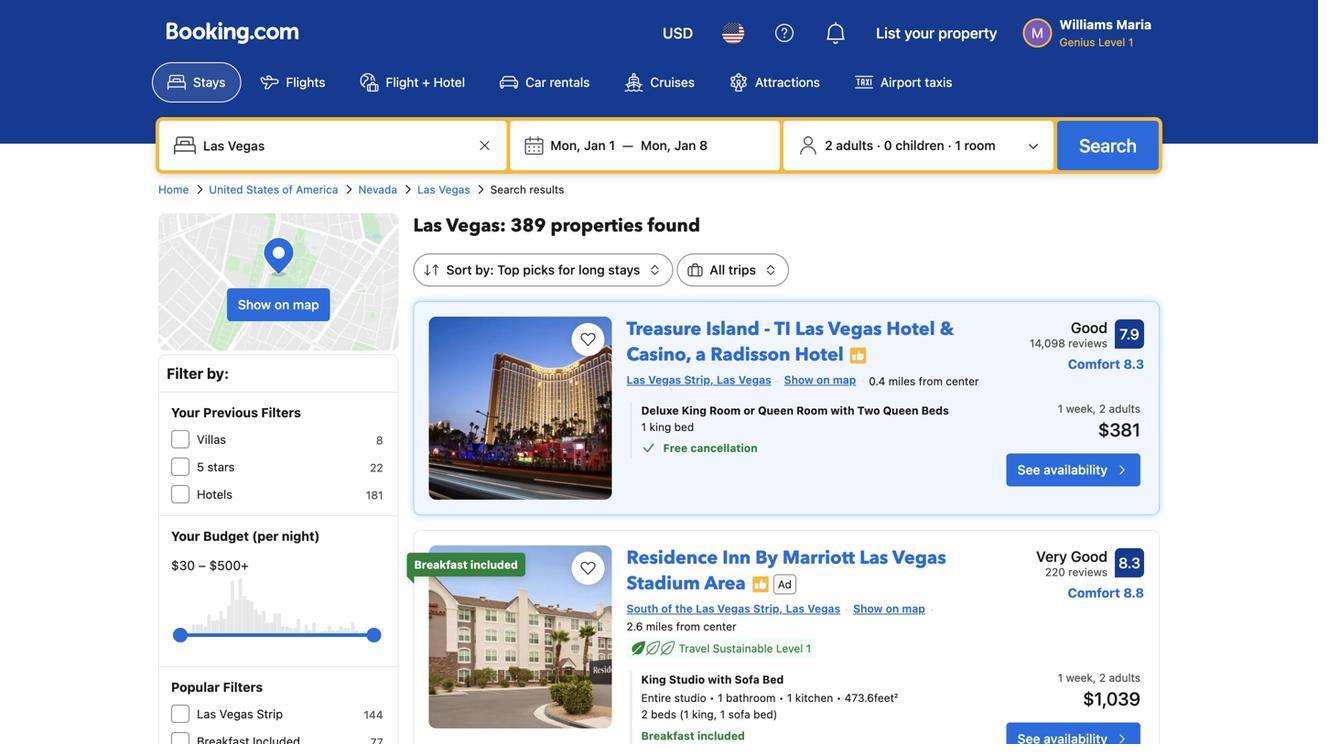 Task type: describe. For each thing, give the bounding box(es) containing it.
comfort 8.3
[[1069, 357, 1145, 372]]

search button
[[1058, 121, 1159, 170]]

0 horizontal spatial strip,
[[685, 374, 714, 386]]

bed)
[[754, 708, 778, 721]]

2 queen from the left
[[883, 404, 919, 417]]

long
[[579, 262, 605, 278]]

residence
[[627, 546, 718, 571]]

genius
[[1060, 36, 1096, 49]]

1 inside williams maria genius level 1
[[1129, 36, 1134, 49]]

studio
[[675, 692, 707, 705]]

3 • from the left
[[837, 692, 842, 705]]

las down radisson
[[717, 374, 736, 386]]

show on map button
[[227, 288, 330, 321]]

or
[[744, 404, 756, 417]]

williams
[[1060, 17, 1114, 32]]

with inside 'king studio with sofa bed entire studio • 1 bathroom • 1 kitchen • 473.6feet² 2 beds (1 king, 1 sofa bed) breakfast included'
[[708, 673, 732, 686]]

hotels
[[197, 488, 233, 501]]

show for residence
[[854, 603, 883, 615]]

-
[[765, 317, 771, 342]]

8.8
[[1124, 586, 1145, 601]]

1 room from the left
[[710, 404, 741, 417]]

residence inn by marriott las vegas stadium area link
[[627, 539, 947, 597]]

all
[[710, 262, 726, 278]]

las vegas: 389 properties found
[[414, 213, 701, 239]]

$381
[[1099, 419, 1141, 440]]

properties
[[551, 213, 643, 239]]

by: for filter
[[207, 365, 229, 382]]

the
[[676, 603, 693, 615]]

1 horizontal spatial king
[[682, 404, 707, 417]]

king,
[[692, 708, 717, 721]]

adults for treasure island - ti las vegas hotel & casino, a radisson hotel
[[1109, 402, 1141, 415]]

473.6feet²
[[845, 692, 899, 705]]

comfort for residence inn by marriott las vegas stadium area
[[1068, 586, 1121, 601]]

by: for sort
[[476, 262, 494, 278]]

availability
[[1044, 462, 1108, 477]]

1 inside 1 week , 2 adults $381
[[1058, 402, 1064, 415]]

1 • from the left
[[710, 692, 715, 705]]

map for residence inn by marriott las vegas stadium area
[[902, 603, 926, 615]]

your previous filters
[[171, 405, 301, 420]]

8.3 inside 'element'
[[1119, 555, 1141, 572]]

las right the at bottom right
[[696, 603, 715, 615]]

your
[[905, 24, 935, 42]]

by
[[756, 546, 778, 571]]

22
[[370, 462, 383, 474]]

popular
[[171, 680, 220, 695]]

search results
[[491, 183, 565, 196]]

1 vertical spatial level
[[776, 642, 803, 655]]

usd
[[663, 24, 693, 42]]

united
[[209, 183, 243, 196]]

5 stars
[[197, 460, 235, 474]]

residence inn by marriott las vegas stadium area image
[[429, 546, 612, 729]]

sort by: top picks for long stays
[[447, 262, 641, 278]]

list your property
[[877, 24, 998, 42]]

from for stadium
[[677, 620, 701, 633]]

deluxe king room or queen room with two queen beds
[[642, 404, 950, 417]]

1 horizontal spatial of
[[662, 603, 673, 615]]

flight + hotel link
[[345, 62, 481, 103]]

0 vertical spatial 8.3
[[1124, 357, 1145, 372]]

previous
[[203, 405, 258, 420]]

car rentals
[[526, 75, 590, 90]]

rentals
[[550, 75, 590, 90]]

breakfast inside 'king studio with sofa bed entire studio • 1 bathroom • 1 kitchen • 473.6feet² 2 beds (1 king, 1 sofa bed) breakfast included'
[[642, 730, 695, 743]]

children
[[896, 138, 945, 153]]

stars
[[207, 460, 235, 474]]

bathroom
[[726, 692, 776, 705]]

usd button
[[652, 11, 704, 55]]

miles for stadium
[[646, 620, 673, 633]]

very good 220 reviews
[[1037, 548, 1108, 579]]

filter by:
[[167, 365, 229, 382]]

show on map for treasure
[[785, 374, 857, 386]]

sort
[[447, 262, 472, 278]]

america
[[296, 183, 338, 196]]

all trips
[[710, 262, 756, 278]]

Where are you going? field
[[196, 129, 474, 162]]

stadium
[[627, 571, 700, 597]]

south of the las vegas strip, las vegas
[[627, 603, 841, 615]]

breakfast included
[[414, 559, 518, 571]]

2 inside 'king studio with sofa bed entire studio • 1 bathroom • 1 kitchen • 473.6feet² 2 beds (1 king, 1 sofa bed) breakfast included'
[[642, 708, 648, 721]]

0.4 miles from center
[[869, 375, 980, 388]]

see
[[1018, 462, 1041, 477]]

bed
[[763, 673, 784, 686]]

stays
[[193, 75, 226, 90]]

week for residence inn by marriott las vegas stadium area
[[1067, 672, 1093, 684]]

5
[[197, 460, 204, 474]]

adults inside 2 adults · 0 children · 1 room dropdown button
[[837, 138, 874, 153]]

for
[[558, 262, 575, 278]]

marriott
[[783, 546, 855, 571]]

1 week , 2 adults $381
[[1058, 402, 1141, 440]]

$30
[[171, 558, 195, 573]]

good inside good 14,098 reviews
[[1071, 319, 1108, 337]]

cruises
[[651, 75, 695, 90]]

inn
[[723, 546, 751, 571]]

show on map for residence
[[854, 603, 926, 615]]

cruises link
[[609, 62, 711, 103]]

0 vertical spatial hotel
[[434, 75, 465, 90]]

center for &
[[946, 375, 980, 388]]

results
[[530, 183, 565, 196]]

0 horizontal spatial included
[[471, 559, 518, 571]]

1 inside dropdown button
[[956, 138, 962, 153]]

level inside williams maria genius level 1
[[1099, 36, 1126, 49]]

1 vertical spatial strip,
[[754, 603, 783, 615]]

1 jan from the left
[[584, 138, 606, 153]]

las inside the residence inn by marriott las vegas stadium area
[[860, 546, 889, 571]]

ti
[[775, 317, 791, 342]]

show for treasure
[[785, 374, 814, 386]]

on for residence
[[886, 603, 900, 615]]

booking.com image
[[167, 22, 299, 44]]

reviews inside 'very good 220 reviews'
[[1069, 566, 1108, 579]]

las vegas link
[[418, 181, 470, 198]]

las inside the "treasure island - ti las vegas hotel & casino, a radisson hotel"
[[796, 317, 824, 342]]

1 · from the left
[[877, 138, 881, 153]]

, for residence inn by marriott las vegas stadium area
[[1093, 672, 1097, 684]]

$30 – $500+
[[171, 558, 249, 573]]

travel
[[679, 642, 710, 655]]

attractions link
[[714, 62, 836, 103]]

flight
[[386, 75, 419, 90]]

your account menu williams maria genius level 1 element
[[1023, 8, 1159, 50]]

1 horizontal spatial 8
[[700, 138, 708, 153]]

las right nevada
[[418, 183, 436, 196]]

2 room from the left
[[797, 404, 828, 417]]

two
[[858, 404, 881, 417]]

room
[[965, 138, 996, 153]]

kitchen
[[796, 692, 834, 705]]

nevada link
[[359, 181, 397, 198]]

search results updated. las vegas: 389 properties found. element
[[414, 213, 1160, 239]]

included inside 'king studio with sofa bed entire studio • 1 bathroom • 1 kitchen • 473.6feet² 2 beds (1 king, 1 sofa bed) breakfast included'
[[698, 730, 745, 743]]

good element
[[1030, 317, 1108, 339]]

1 inside 1 week , 2 adults $1,039
[[1058, 672, 1064, 684]]

2 inside 1 week , 2 adults $381
[[1100, 402, 1106, 415]]

found
[[648, 213, 701, 239]]

united states of america
[[209, 183, 338, 196]]

las down casino,
[[627, 374, 646, 386]]

&
[[940, 317, 955, 342]]

search for search results
[[491, 183, 527, 196]]

14,098
[[1030, 337, 1066, 350]]

casino,
[[627, 343, 691, 368]]

1 queen from the left
[[758, 404, 794, 417]]

vegas inside the "treasure island - ti las vegas hotel & casino, a radisson hotel"
[[829, 317, 882, 342]]



Task type: vqa. For each thing, say whether or not it's contained in the screenshot.
144
yes



Task type: locate. For each thing, give the bounding box(es) containing it.
1 horizontal spatial breakfast
[[642, 730, 695, 743]]

united states of america link
[[209, 181, 338, 198]]

0 vertical spatial week
[[1067, 402, 1093, 415]]

trips
[[729, 262, 756, 278]]

0 vertical spatial level
[[1099, 36, 1126, 49]]

island
[[706, 317, 760, 342]]

ad
[[778, 578, 792, 591]]

0 vertical spatial center
[[946, 375, 980, 388]]

week for treasure island - ti las vegas hotel & casino, a radisson hotel
[[1067, 402, 1093, 415]]

, inside 1 week , 2 adults $381
[[1093, 402, 1097, 415]]

radisson
[[711, 343, 791, 368]]

1 horizontal spatial show
[[785, 374, 814, 386]]

1 horizontal spatial hotel
[[795, 343, 844, 368]]

filters
[[261, 405, 301, 420], [223, 680, 263, 695]]

villas
[[197, 433, 226, 446]]

treasure island - ti las vegas hotel & casino, a radisson hotel image
[[429, 317, 612, 500]]

deluxe
[[642, 404, 679, 417]]

sofa
[[729, 708, 751, 721]]

2 jan from the left
[[675, 138, 696, 153]]

0 horizontal spatial by:
[[207, 365, 229, 382]]

reviews inside good 14,098 reviews
[[1069, 337, 1108, 350]]

2 comfort from the top
[[1068, 586, 1121, 601]]

stays link
[[152, 62, 241, 103]]

1 vertical spatial 8
[[376, 434, 383, 447]]

2 week from the top
[[1067, 672, 1093, 684]]

0 horizontal spatial ·
[[877, 138, 881, 153]]

1 your from the top
[[171, 405, 200, 420]]

0 vertical spatial king
[[682, 404, 707, 417]]

sustainable
[[713, 642, 773, 655]]

week down comfort 8.3
[[1067, 402, 1093, 415]]

las vegas
[[418, 183, 470, 196]]

your up $30
[[171, 529, 200, 544]]

2 vertical spatial show on map
[[854, 603, 926, 615]]

1 vertical spatial breakfast
[[642, 730, 695, 743]]

queen right the two
[[883, 404, 919, 417]]

0 vertical spatial your
[[171, 405, 200, 420]]

, up $1,039
[[1093, 672, 1097, 684]]

0 horizontal spatial show
[[238, 297, 271, 312]]

map for treasure island - ti las vegas hotel & casino, a radisson hotel
[[833, 374, 857, 386]]

filters up las vegas strip
[[223, 680, 263, 695]]

taxis
[[925, 75, 953, 90]]

1 vertical spatial included
[[698, 730, 745, 743]]

good inside 'very good 220 reviews'
[[1071, 548, 1108, 566]]

level down maria
[[1099, 36, 1126, 49]]

vegas inside the residence inn by marriott las vegas stadium area
[[893, 546, 947, 571]]

1 mon, from the left
[[551, 138, 581, 153]]

• up king,
[[710, 692, 715, 705]]

0 vertical spatial miles
[[889, 375, 916, 388]]

king up entire
[[642, 673, 667, 686]]

mon, jan 1 button
[[543, 129, 623, 162]]

1 vertical spatial search
[[491, 183, 527, 196]]

1 vertical spatial your
[[171, 529, 200, 544]]

hotel right +
[[434, 75, 465, 90]]

2 vertical spatial map
[[902, 603, 926, 615]]

map
[[293, 297, 319, 312], [833, 374, 857, 386], [902, 603, 926, 615]]

area
[[705, 571, 746, 597]]

budget
[[203, 529, 249, 544]]

0 vertical spatial good
[[1071, 319, 1108, 337]]

2 vertical spatial hotel
[[795, 343, 844, 368]]

2.6 miles from center
[[627, 620, 737, 633]]

search inside button
[[1080, 135, 1137, 156]]

mon, up results
[[551, 138, 581, 153]]

group
[[180, 621, 374, 650]]

1 vertical spatial comfort
[[1068, 586, 1121, 601]]

1 week from the top
[[1067, 402, 1093, 415]]

week inside 1 week , 2 adults $381
[[1067, 402, 1093, 415]]

show on map
[[238, 297, 319, 312], [785, 374, 857, 386], [854, 603, 926, 615]]

king
[[650, 421, 672, 434]]

from up beds
[[919, 375, 943, 388]]

0 vertical spatial filters
[[261, 405, 301, 420]]

airport taxis link
[[840, 62, 969, 103]]

2 horizontal spatial hotel
[[887, 317, 936, 342]]

1 vertical spatial miles
[[646, 620, 673, 633]]

0 vertical spatial with
[[831, 404, 855, 417]]

(1
[[680, 708, 689, 721]]

0 vertical spatial map
[[293, 297, 319, 312]]

jan right —
[[675, 138, 696, 153]]

1 comfort from the top
[[1069, 357, 1121, 372]]

0 vertical spatial by:
[[476, 262, 494, 278]]

1 , from the top
[[1093, 402, 1097, 415]]

1 vertical spatial with
[[708, 673, 732, 686]]

level up king studio with sofa bed link
[[776, 642, 803, 655]]

map inside button
[[293, 297, 319, 312]]

0 horizontal spatial room
[[710, 404, 741, 417]]

2 up $1,039
[[1100, 672, 1106, 684]]

1 horizontal spatial from
[[919, 375, 943, 388]]

0 vertical spatial breakfast
[[414, 559, 468, 571]]

good right very
[[1071, 548, 1108, 566]]

0 horizontal spatial king
[[642, 673, 667, 686]]

2 your from the top
[[171, 529, 200, 544]]

, inside 1 week , 2 adults $1,039
[[1093, 672, 1097, 684]]

scored 8.3 element
[[1116, 549, 1145, 578]]

by: left top
[[476, 262, 494, 278]]

1 horizontal spatial level
[[1099, 36, 1126, 49]]

1 horizontal spatial by:
[[476, 262, 494, 278]]

0 horizontal spatial level
[[776, 642, 803, 655]]

0 horizontal spatial with
[[708, 673, 732, 686]]

1 vertical spatial center
[[704, 620, 737, 633]]

389
[[511, 213, 546, 239]]

reviews up comfort 8.8
[[1069, 566, 1108, 579]]

your for your previous filters
[[171, 405, 200, 420]]

room left or
[[710, 404, 741, 417]]

1 horizontal spatial center
[[946, 375, 980, 388]]

list
[[877, 24, 901, 42]]

room
[[710, 404, 741, 417], [797, 404, 828, 417]]

adults inside 1 week , 2 adults $1,039
[[1109, 672, 1141, 684]]

0 vertical spatial from
[[919, 375, 943, 388]]

miles for hotel
[[889, 375, 916, 388]]

(per
[[252, 529, 279, 544]]

2 vertical spatial show
[[854, 603, 883, 615]]

comfort 8.8
[[1068, 586, 1145, 601]]

queen right or
[[758, 404, 794, 417]]

0
[[884, 138, 893, 153]]

$500+
[[209, 558, 249, 573]]

adults inside 1 week , 2 adults $381
[[1109, 402, 1141, 415]]

mon, jan 1 — mon, jan 8
[[551, 138, 708, 153]]

treasure
[[627, 317, 702, 342]]

vegas:
[[446, 213, 506, 239]]

1 horizontal spatial search
[[1080, 135, 1137, 156]]

las right 'marriott'
[[860, 546, 889, 571]]

adults left 0
[[837, 138, 874, 153]]

strip, down a at the top
[[685, 374, 714, 386]]

0 vertical spatial comfort
[[1069, 357, 1121, 372]]

2 horizontal spatial show
[[854, 603, 883, 615]]

king inside 'king studio with sofa bed entire studio • 1 bathroom • 1 kitchen • 473.6feet² 2 beds (1 king, 1 sofa bed) breakfast included'
[[642, 673, 667, 686]]

home
[[158, 183, 189, 196]]

1 horizontal spatial included
[[698, 730, 745, 743]]

jan left —
[[584, 138, 606, 153]]

from for hotel
[[919, 375, 943, 388]]

with left sofa
[[708, 673, 732, 686]]

0 vertical spatial 8
[[700, 138, 708, 153]]

beds
[[922, 404, 950, 417]]

0 horizontal spatial of
[[282, 183, 293, 196]]

0 horizontal spatial queen
[[758, 404, 794, 417]]

sofa
[[735, 673, 760, 686]]

2 , from the top
[[1093, 672, 1097, 684]]

level
[[1099, 36, 1126, 49], [776, 642, 803, 655]]

1 horizontal spatial miles
[[889, 375, 916, 388]]

very good element
[[1037, 546, 1108, 568]]

property
[[939, 24, 998, 42]]

0 horizontal spatial map
[[293, 297, 319, 312]]

room left the two
[[797, 404, 828, 417]]

comfort for treasure island - ti las vegas hotel & casino, a radisson hotel
[[1069, 357, 1121, 372]]

0 vertical spatial included
[[471, 559, 518, 571]]

1 horizontal spatial •
[[779, 692, 784, 705]]

1 vertical spatial on
[[817, 374, 830, 386]]

8.3 down scored 7.9 "element"
[[1124, 357, 1145, 372]]

week inside 1 week , 2 adults $1,039
[[1067, 672, 1093, 684]]

miles right the 0.4
[[889, 375, 916, 388]]

0 vertical spatial on
[[275, 297, 290, 312]]

cancellation
[[691, 442, 758, 455]]

mon, right —
[[641, 138, 671, 153]]

1 vertical spatial good
[[1071, 548, 1108, 566]]

top
[[498, 262, 520, 278]]

miles down south
[[646, 620, 673, 633]]

king studio with sofa bed link
[[642, 672, 951, 688]]

good up comfort 8.3
[[1071, 319, 1108, 337]]

1 horizontal spatial strip,
[[754, 603, 783, 615]]

1 good from the top
[[1071, 319, 1108, 337]]

0.4
[[869, 375, 886, 388]]

mon,
[[551, 138, 581, 153], [641, 138, 671, 153]]

2 left beds
[[642, 708, 648, 721]]

1 vertical spatial of
[[662, 603, 673, 615]]

1 horizontal spatial map
[[833, 374, 857, 386]]

with left the two
[[831, 404, 855, 417]]

list your property link
[[866, 11, 1009, 55]]

show
[[238, 297, 271, 312], [785, 374, 814, 386], [854, 603, 883, 615]]

2 mon, from the left
[[641, 138, 671, 153]]

8.3 up 8.8
[[1119, 555, 1141, 572]]

• right kitchen
[[837, 692, 842, 705]]

0 vertical spatial of
[[282, 183, 293, 196]]

2 vertical spatial on
[[886, 603, 900, 615]]

las vegas strip
[[197, 707, 283, 721]]

on for treasure
[[817, 374, 830, 386]]

8 right —
[[700, 138, 708, 153]]

all trips button
[[677, 254, 789, 287]]

0 horizontal spatial 8
[[376, 434, 383, 447]]

see availability
[[1018, 462, 1108, 477]]

0 horizontal spatial breakfast
[[414, 559, 468, 571]]

2 vertical spatial adults
[[1109, 672, 1141, 684]]

0 horizontal spatial on
[[275, 297, 290, 312]]

car
[[526, 75, 547, 90]]

0 horizontal spatial search
[[491, 183, 527, 196]]

2 • from the left
[[779, 692, 784, 705]]

of
[[282, 183, 293, 196], [662, 603, 673, 615]]

1 vertical spatial map
[[833, 374, 857, 386]]

good 14,098 reviews
[[1030, 319, 1108, 350]]

king studio with sofa bed entire studio • 1 bathroom • 1 kitchen • 473.6feet² 2 beds (1 king, 1 sofa bed) breakfast included
[[642, 673, 899, 743]]

0 horizontal spatial hotel
[[434, 75, 465, 90]]

2 reviews from the top
[[1069, 566, 1108, 579]]

your up villas on the bottom
[[171, 405, 200, 420]]

comfort down good 14,098 reviews
[[1069, 357, 1121, 372]]

0 vertical spatial ,
[[1093, 402, 1097, 415]]

center up beds
[[946, 375, 980, 388]]

1 horizontal spatial room
[[797, 404, 828, 417]]

king up bed
[[682, 404, 707, 417]]

strip, down ad
[[754, 603, 783, 615]]

0 horizontal spatial mon,
[[551, 138, 581, 153]]

2 good from the top
[[1071, 548, 1108, 566]]

your for your budget (per night)
[[171, 529, 200, 544]]

filter
[[167, 365, 203, 382]]

, for treasure island - ti las vegas hotel & casino, a radisson hotel
[[1093, 402, 1097, 415]]

flights link
[[245, 62, 341, 103]]

search for search
[[1080, 135, 1137, 156]]

las right ti
[[796, 317, 824, 342]]

las down las vegas
[[414, 213, 442, 239]]

from down the at bottom right
[[677, 620, 701, 633]]

1 horizontal spatial queen
[[883, 404, 919, 417]]

,
[[1093, 402, 1097, 415], [1093, 672, 1097, 684]]

a
[[696, 343, 706, 368]]

1 horizontal spatial ·
[[948, 138, 952, 153]]

car rentals link
[[485, 62, 606, 103]]

2 horizontal spatial map
[[902, 603, 926, 615]]

220
[[1046, 566, 1066, 579]]

2 inside dropdown button
[[825, 138, 833, 153]]

show inside button
[[238, 297, 271, 312]]

on inside button
[[275, 297, 290, 312]]

1 reviews from the top
[[1069, 337, 1108, 350]]

las down popular filters at the left bottom
[[197, 707, 216, 721]]

adults up "$381"
[[1109, 402, 1141, 415]]

0 vertical spatial reviews
[[1069, 337, 1108, 350]]

2 up "$381"
[[1100, 402, 1106, 415]]

filters right previous
[[261, 405, 301, 420]]

1 vertical spatial adults
[[1109, 402, 1141, 415]]

0 horizontal spatial jan
[[584, 138, 606, 153]]

mon, jan 8 button
[[634, 129, 715, 162]]

1 vertical spatial from
[[677, 620, 701, 633]]

1 vertical spatial hotel
[[887, 317, 936, 342]]

7.9
[[1120, 326, 1140, 343]]

center down south of the las vegas strip, las vegas
[[704, 620, 737, 633]]

0 horizontal spatial miles
[[646, 620, 673, 633]]

nevada
[[359, 183, 397, 196]]

0 vertical spatial show on map
[[238, 297, 319, 312]]

2 · from the left
[[948, 138, 952, 153]]

1 horizontal spatial jan
[[675, 138, 696, 153]]

of left the at bottom right
[[662, 603, 673, 615]]

week up $1,039
[[1067, 672, 1093, 684]]

1 vertical spatial ,
[[1093, 672, 1097, 684]]

1 vertical spatial show
[[785, 374, 814, 386]]

south
[[627, 603, 659, 615]]

popular filters
[[171, 680, 263, 695]]

comfort down 'very good 220 reviews'
[[1068, 586, 1121, 601]]

hotel up deluxe king room or queen room with two queen beds link
[[795, 343, 844, 368]]

1 vertical spatial filters
[[223, 680, 263, 695]]

adults for residence inn by marriott las vegas stadium area
[[1109, 672, 1141, 684]]

show on map inside button
[[238, 297, 319, 312]]

1 vertical spatial king
[[642, 673, 667, 686]]

2 left 0
[[825, 138, 833, 153]]

night)
[[282, 529, 320, 544]]

0 vertical spatial adults
[[837, 138, 874, 153]]

by: right filter
[[207, 365, 229, 382]]

0 horizontal spatial center
[[704, 620, 737, 633]]

strip,
[[685, 374, 714, 386], [754, 603, 783, 615]]

scored 7.9 element
[[1116, 320, 1145, 349]]

this property is part of our preferred partner program. it's committed to providing excellent service and good value. it'll pay us a higher commission if you make a booking. image
[[850, 347, 868, 365], [850, 347, 868, 365], [752, 576, 770, 594], [752, 576, 770, 594]]

2 inside 1 week , 2 adults $1,039
[[1100, 672, 1106, 684]]

2.6
[[627, 620, 643, 633]]

1 vertical spatial week
[[1067, 672, 1093, 684]]

0 vertical spatial search
[[1080, 135, 1137, 156]]

deluxe king room or queen room with two queen beds link
[[642, 402, 951, 419]]

· left 0
[[877, 138, 881, 153]]

adults up $1,039
[[1109, 672, 1141, 684]]

• down bed
[[779, 692, 784, 705]]

of right states
[[282, 183, 293, 196]]

, down comfort 8.3
[[1093, 402, 1097, 415]]

free
[[664, 442, 688, 455]]

hotel left &
[[887, 317, 936, 342]]

0 horizontal spatial •
[[710, 692, 715, 705]]

las down ad
[[786, 603, 805, 615]]

8 up 22
[[376, 434, 383, 447]]

breakfast
[[414, 559, 468, 571], [642, 730, 695, 743]]

adults
[[837, 138, 874, 153], [1109, 402, 1141, 415], [1109, 672, 1141, 684]]

states
[[246, 183, 279, 196]]

center for area
[[704, 620, 737, 633]]

2 horizontal spatial on
[[886, 603, 900, 615]]

0 horizontal spatial from
[[677, 620, 701, 633]]

reviews up comfort 8.3
[[1069, 337, 1108, 350]]

· right children
[[948, 138, 952, 153]]



